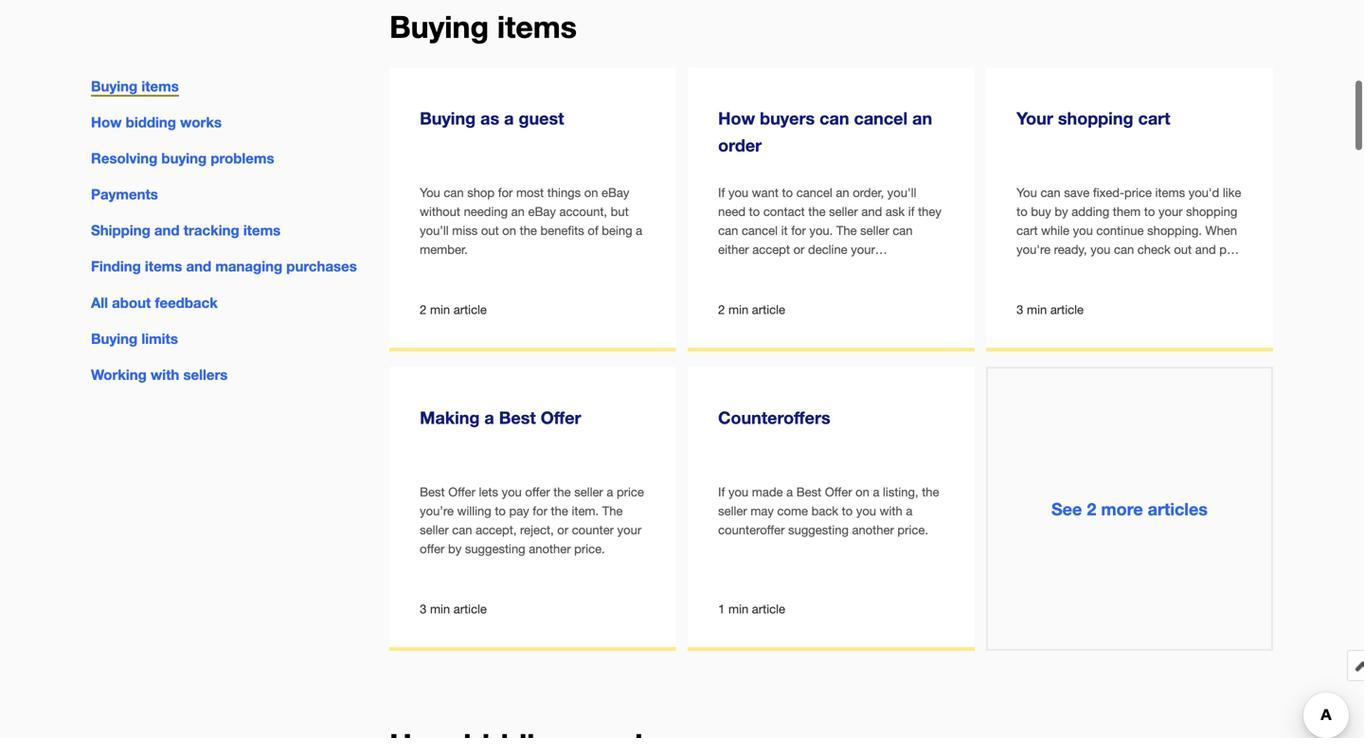 Task type: locate. For each thing, give the bounding box(es) containing it.
0 vertical spatial if
[[719, 185, 725, 200]]

best up back
[[797, 485, 822, 499]]

1 vertical spatial another
[[529, 542, 571, 556]]

see
[[1052, 499, 1083, 519]]

0 horizontal spatial shopping
[[1059, 108, 1134, 129]]

1 horizontal spatial another
[[853, 523, 895, 537]]

and up feedback
[[186, 258, 212, 275]]

best inside best offer lets you offer the seller a price you're willing to pay for the item. the seller can accept, reject, or counter your offer by suggesting another price.
[[420, 485, 445, 499]]

3 min article down multiple
[[1017, 303, 1084, 317]]

shopping inside you can save fixed-price items you'd like to buy by adding them to your shopping cart while you continue shopping. when you're ready, you can check out and pay for multiple items in one go.
[[1187, 204, 1238, 219]]

you down a listing,
[[857, 504, 877, 518]]

an left order,
[[836, 185, 850, 200]]

a inside you can shop for most things on ebay without needing an ebay account, but you'll miss out on the benefits of being a member.
[[636, 223, 643, 238]]

1 vertical spatial by
[[448, 542, 462, 556]]

with inside if you made a best offer on a listing, the seller may come back to you with a counteroffer suggesting another price.
[[880, 504, 903, 518]]

you up buy
[[1017, 185, 1038, 200]]

your right 'decline'
[[851, 242, 876, 257]]

1 vertical spatial buying items
[[91, 78, 179, 95]]

1 vertical spatial if
[[719, 485, 725, 499]]

needing
[[464, 204, 508, 219]]

by
[[1055, 204, 1069, 219], [448, 542, 462, 556]]

on left a listing,
[[856, 485, 870, 499]]

with down the limits
[[151, 366, 179, 383]]

pay up reject,
[[509, 504, 530, 518]]

best inside if you made a best offer on a listing, the seller may come back to you with a counteroffer suggesting another price.
[[797, 485, 822, 499]]

a up counter
[[607, 485, 614, 499]]

with down a listing,
[[880, 504, 903, 518]]

0 horizontal spatial on
[[503, 223, 517, 238]]

your up shopping.
[[1159, 204, 1183, 219]]

0 horizontal spatial out
[[481, 223, 499, 238]]

1 vertical spatial or
[[558, 523, 569, 537]]

1 horizontal spatial 3 min article
[[1017, 303, 1084, 317]]

you inside you can save fixed-price items you'd like to buy by adding them to your shopping cart while you continue shopping. when you're ready, you can check out and pay for multiple items in one go.
[[1017, 185, 1038, 200]]

cart
[[1139, 108, 1171, 129], [1017, 223, 1038, 238]]

1 horizontal spatial best
[[499, 408, 536, 428]]

you right lets
[[502, 485, 522, 499]]

to right "them"
[[1145, 204, 1156, 219]]

0 horizontal spatial offer
[[420, 542, 445, 556]]

the inside best offer lets you offer the seller a price you're willing to pay for the item. the seller can accept, reject, or counter your offer by suggesting another price.
[[603, 504, 623, 518]]

on down needing
[[503, 223, 517, 238]]

offer inside best offer lets you offer the seller a price you're willing to pay for the item. the seller can accept, reject, or counter your offer by suggesting another price.
[[449, 485, 476, 499]]

buying items up bidding
[[91, 78, 179, 95]]

ebay up but
[[602, 185, 630, 200]]

need
[[719, 204, 746, 219]]

1 horizontal spatial your
[[851, 242, 876, 257]]

2 horizontal spatial your
[[1159, 204, 1183, 219]]

1 horizontal spatial you
[[1017, 185, 1038, 200]]

you'll
[[420, 223, 449, 238]]

how up "resolving"
[[91, 114, 122, 131]]

buying
[[162, 150, 207, 167]]

the
[[837, 223, 857, 238], [603, 504, 623, 518]]

for right it
[[792, 223, 806, 238]]

0 horizontal spatial you
[[420, 185, 441, 200]]

for inside you can save fixed-price items you'd like to buy by adding them to your shopping cart while you continue shopping. when you're ready, you can check out and pay for multiple items in one go.
[[1017, 261, 1032, 276]]

offer inside if you made a best offer on a listing, the seller may come back to you with a counteroffer suggesting another price.
[[825, 485, 853, 499]]

1 vertical spatial 3
[[420, 602, 427, 617]]

may
[[751, 504, 774, 518]]

and inside you can save fixed-price items you'd like to buy by adding them to your shopping cart while you continue shopping. when you're ready, you can check out and pay for multiple items in one go.
[[1196, 242, 1217, 257]]

your shopping cart
[[1017, 108, 1171, 129]]

the left benefits on the top
[[520, 223, 537, 238]]

article for shopping
[[1051, 303, 1084, 317]]

pay inside best offer lets you offer the seller a price you're willing to pay for the item. the seller can accept, reject, or counter your offer by suggesting another price.
[[509, 504, 530, 518]]

counteroffer
[[719, 523, 785, 537]]

1 horizontal spatial price
[[1125, 185, 1153, 200]]

1 horizontal spatial pay
[[1220, 242, 1240, 257]]

can right buyers
[[820, 108, 850, 129]]

back
[[812, 504, 839, 518]]

0 vertical spatial 3
[[1017, 303, 1024, 317]]

0 vertical spatial with
[[151, 366, 179, 383]]

how up order
[[719, 108, 756, 129]]

buy
[[1032, 204, 1052, 219]]

items left in
[[1082, 261, 1112, 276]]

can up without
[[444, 185, 464, 200]]

0 horizontal spatial price.
[[575, 542, 605, 556]]

article down cancellation
[[752, 303, 786, 317]]

and inside if you want to cancel an order, you'll need to contact the seller and ask if they can cancel it for you. the seller can either accept or decline your cancellation request.
[[862, 204, 883, 219]]

if inside if you made a best offer on a listing, the seller may come back to you with a counteroffer suggesting another price.
[[719, 485, 725, 499]]

0 horizontal spatial another
[[529, 542, 571, 556]]

1 horizontal spatial 2 min article
[[719, 303, 786, 317]]

your
[[1159, 204, 1183, 219], [851, 242, 876, 257], [618, 523, 642, 537]]

1 if from the top
[[719, 185, 725, 200]]

0 vertical spatial your
[[1159, 204, 1183, 219]]

price inside best offer lets you offer the seller a price you're willing to pay for the item. the seller can accept, reject, or counter your offer by suggesting another price.
[[617, 485, 644, 499]]

the up you. at the right top of the page
[[809, 204, 826, 219]]

items up guest
[[498, 9, 577, 45]]

2 2 min article from the left
[[719, 303, 786, 317]]

1 vertical spatial suggesting
[[465, 542, 526, 556]]

1 vertical spatial shopping
[[1187, 204, 1238, 219]]

you inside if you want to cancel an order, you'll need to contact the seller and ask if they can cancel it for you. the seller can either accept or decline your cancellation request.
[[729, 185, 749, 200]]

by inside best offer lets you offer the seller a price you're willing to pay for the item. the seller can accept, reject, or counter your offer by suggesting another price.
[[448, 542, 462, 556]]

cancel up order,
[[854, 108, 908, 129]]

0 vertical spatial 3 min article
[[1017, 303, 1084, 317]]

0 horizontal spatial the
[[603, 504, 623, 518]]

best right making at the left of page
[[499, 408, 536, 428]]

1 horizontal spatial on
[[585, 185, 599, 200]]

price. down counter
[[575, 542, 605, 556]]

2 horizontal spatial 2
[[1087, 499, 1097, 519]]

0 horizontal spatial cancel
[[742, 223, 778, 238]]

2 down cancellation
[[719, 303, 725, 317]]

cancel up contact
[[797, 185, 833, 200]]

0 horizontal spatial 2
[[420, 303, 427, 317]]

0 vertical spatial an
[[913, 108, 933, 129]]

2 vertical spatial an
[[512, 204, 525, 219]]

2 down "member."
[[420, 303, 427, 317]]

0 horizontal spatial or
[[558, 523, 569, 537]]

0 vertical spatial shopping
[[1059, 108, 1134, 129]]

when
[[1206, 223, 1238, 238]]

0 vertical spatial out
[[481, 223, 499, 238]]

items
[[498, 9, 577, 45], [142, 78, 179, 95], [1156, 185, 1186, 200], [243, 222, 281, 239], [145, 258, 182, 275], [1082, 261, 1112, 276]]

article
[[454, 303, 487, 317], [752, 303, 786, 317], [1051, 303, 1084, 317], [454, 602, 487, 617], [752, 602, 786, 617]]

and left tracking on the left
[[154, 222, 180, 239]]

3 min article for making
[[420, 602, 487, 617]]

tracking
[[184, 222, 239, 239]]

to inside best offer lets you offer the seller a price you're willing to pay for the item. the seller can accept, reject, or counter your offer by suggesting another price.
[[495, 504, 506, 518]]

buying items link
[[91, 78, 179, 97]]

0 horizontal spatial pay
[[509, 504, 530, 518]]

the up the item.
[[554, 485, 571, 499]]

out inside you can save fixed-price items you'd like to buy by adding them to your shopping cart while you continue shopping. when you're ready, you can check out and pay for multiple items in one go.
[[1175, 242, 1192, 257]]

another down a listing,
[[853, 523, 895, 537]]

by down you're
[[448, 542, 462, 556]]

you inside you can shop for most things on ebay without needing an ebay account, but you'll miss out on the benefits of being a member.
[[420, 185, 441, 200]]

0 horizontal spatial buying items
[[91, 78, 179, 95]]

in
[[1116, 261, 1125, 276]]

1 vertical spatial ebay
[[528, 204, 556, 219]]

and down order,
[[862, 204, 883, 219]]

seller
[[830, 204, 859, 219], [861, 223, 890, 238], [575, 485, 604, 499], [719, 504, 748, 518], [420, 523, 449, 537]]

3 min article for your
[[1017, 303, 1084, 317]]

1 vertical spatial your
[[851, 242, 876, 257]]

price.
[[898, 523, 929, 537], [575, 542, 605, 556]]

1 horizontal spatial ebay
[[602, 185, 630, 200]]

if for counteroffers
[[719, 485, 725, 499]]

2 min article for how buyers can cancel an order
[[719, 303, 786, 317]]

offer up reject,
[[525, 485, 550, 499]]

an up the you'll
[[913, 108, 933, 129]]

1 2 min article from the left
[[420, 303, 487, 317]]

offer down you're
[[420, 542, 445, 556]]

min
[[430, 303, 450, 317], [729, 303, 749, 317], [1027, 303, 1048, 317], [430, 602, 450, 617], [729, 602, 749, 617]]

2 min article down cancellation
[[719, 303, 786, 317]]

2 vertical spatial cancel
[[742, 223, 778, 238]]

how for how buyers can cancel an order
[[719, 108, 756, 129]]

1 you from the left
[[420, 185, 441, 200]]

an down most
[[512, 204, 525, 219]]

if left you made
[[719, 485, 725, 499]]

if up need
[[719, 185, 725, 200]]

1 horizontal spatial an
[[836, 185, 850, 200]]

suggesting inside if you made a best offer on a listing, the seller may come back to you with a counteroffer suggesting another price.
[[789, 523, 849, 537]]

article right 1
[[752, 602, 786, 617]]

to up contact
[[782, 185, 793, 200]]

3 min article
[[1017, 303, 1084, 317], [420, 602, 487, 617]]

article down the accept,
[[454, 602, 487, 617]]

1 vertical spatial price.
[[575, 542, 605, 556]]

pay down the when
[[1220, 242, 1240, 257]]

0 vertical spatial the
[[837, 223, 857, 238]]

0 horizontal spatial how
[[91, 114, 122, 131]]

offer up willing
[[449, 485, 476, 499]]

the right you. at the right top of the page
[[837, 223, 857, 238]]

0 vertical spatial pay
[[1220, 242, 1240, 257]]

suggesting down back
[[789, 523, 849, 537]]

decline
[[809, 242, 848, 257]]

for up reject,
[[533, 504, 548, 518]]

best up you're
[[420, 485, 445, 499]]

2 horizontal spatial on
[[856, 485, 870, 499]]

out down shopping.
[[1175, 242, 1192, 257]]

your right counter
[[618, 523, 642, 537]]

0 vertical spatial cart
[[1139, 108, 1171, 129]]

0 vertical spatial suggesting
[[789, 523, 849, 537]]

1 vertical spatial cart
[[1017, 223, 1038, 238]]

2 horizontal spatial offer
[[825, 485, 853, 499]]

price. inside if you made a best offer on a listing, the seller may come back to you with a counteroffer suggesting another price.
[[898, 523, 929, 537]]

bidding
[[126, 114, 176, 131]]

article down "member."
[[454, 303, 487, 317]]

suggesting down the accept,
[[465, 542, 526, 556]]

another down reject,
[[529, 542, 571, 556]]

can down the ask
[[893, 223, 913, 238]]

0 horizontal spatial 3
[[420, 602, 427, 617]]

a right as
[[504, 108, 514, 129]]

offer up back
[[825, 485, 853, 499]]

to
[[782, 185, 793, 200], [749, 204, 760, 219], [1017, 204, 1028, 219], [1145, 204, 1156, 219], [495, 504, 506, 518], [842, 504, 853, 518]]

0 horizontal spatial 2 min article
[[420, 303, 487, 317]]

1 horizontal spatial the
[[837, 223, 857, 238]]

price inside you can save fixed-price items you'd like to buy by adding them to your shopping cart while you continue shopping. when you're ready, you can check out and pay for multiple items in one go.
[[1125, 185, 1153, 200]]

about
[[112, 294, 151, 311]]

0 horizontal spatial best
[[420, 485, 445, 499]]

0 vertical spatial by
[[1055, 204, 1069, 219]]

you'll
[[888, 185, 917, 200]]

works
[[180, 114, 222, 131]]

and down the when
[[1196, 242, 1217, 257]]

ask
[[886, 204, 905, 219]]

or down the item.
[[558, 523, 569, 537]]

1 horizontal spatial offer
[[525, 485, 550, 499]]

buying items up as
[[390, 9, 577, 45]]

if
[[909, 204, 915, 219]]

shop
[[467, 185, 495, 200]]

to up the accept,
[[495, 504, 506, 518]]

0 horizontal spatial 3 min article
[[420, 602, 487, 617]]

3
[[1017, 303, 1024, 317], [420, 602, 427, 617]]

buying limits link
[[91, 330, 178, 347]]

2 right the see
[[1087, 499, 1097, 519]]

2 you from the left
[[1017, 185, 1038, 200]]

you inside best offer lets you offer the seller a price you're willing to pay for the item. the seller can accept, reject, or counter your offer by suggesting another price.
[[502, 485, 522, 499]]

article for buyers
[[752, 303, 786, 317]]

accept,
[[476, 523, 517, 537]]

0 vertical spatial or
[[794, 242, 805, 257]]

the right a listing,
[[922, 485, 940, 499]]

for inside best offer lets you offer the seller a price you're willing to pay for the item. the seller can accept, reject, or counter your offer by suggesting another price.
[[533, 504, 548, 518]]

article down multiple
[[1051, 303, 1084, 317]]

you for buying as a guest
[[420, 185, 441, 200]]

0 vertical spatial on
[[585, 185, 599, 200]]

1 horizontal spatial 3
[[1017, 303, 1024, 317]]

3 for making a best offer
[[420, 602, 427, 617]]

to right back
[[842, 504, 853, 518]]

how inside how buyers can cancel an order
[[719, 108, 756, 129]]

another inside best offer lets you offer the seller a price you're willing to pay for the item. the seller can accept, reject, or counter your offer by suggesting another price.
[[529, 542, 571, 556]]

working with sellers link
[[91, 366, 228, 383]]

1 horizontal spatial cancel
[[797, 185, 833, 200]]

payments
[[91, 186, 158, 203]]

or
[[794, 242, 805, 257], [558, 523, 569, 537]]

0 vertical spatial offer
[[525, 485, 550, 499]]

can down willing
[[452, 523, 472, 537]]

0 vertical spatial ebay
[[602, 185, 630, 200]]

the up counter
[[603, 504, 623, 518]]

1 vertical spatial price
[[617, 485, 644, 499]]

for
[[498, 185, 513, 200], [792, 223, 806, 238], [1017, 261, 1032, 276], [533, 504, 548, 518]]

offer up the item.
[[541, 408, 582, 428]]

items up how bidding works
[[142, 78, 179, 95]]

you up need
[[729, 185, 749, 200]]

if inside if you want to cancel an order, you'll need to contact the seller and ask if they can cancel it for you. the seller can either accept or decline your cancellation request.
[[719, 185, 725, 200]]

0 horizontal spatial an
[[512, 204, 525, 219]]

buying items
[[390, 9, 577, 45], [91, 78, 179, 95]]

1 horizontal spatial buying items
[[390, 9, 577, 45]]

if for how buyers can cancel an order
[[719, 185, 725, 200]]

but
[[611, 204, 629, 219]]

another
[[853, 523, 895, 537], [529, 542, 571, 556]]

how bidding works
[[91, 114, 222, 131]]

0 horizontal spatial price
[[617, 485, 644, 499]]

miss
[[452, 223, 478, 238]]

ebay down most
[[528, 204, 556, 219]]

feedback
[[155, 294, 218, 311]]

0 horizontal spatial cart
[[1017, 223, 1038, 238]]

0 vertical spatial another
[[853, 523, 895, 537]]

1 vertical spatial 3 min article
[[420, 602, 487, 617]]

buying limits
[[91, 330, 178, 347]]

or inside best offer lets you offer the seller a price you're willing to pay for the item. the seller can accept, reject, or counter your offer by suggesting another price.
[[558, 523, 569, 537]]

if you want to cancel an order, you'll need to contact the seller and ask if they can cancel it for you. the seller can either accept or decline your cancellation request.
[[719, 185, 942, 276]]

1 horizontal spatial suggesting
[[789, 523, 849, 537]]

1 vertical spatial with
[[880, 504, 903, 518]]

the
[[809, 204, 826, 219], [520, 223, 537, 238], [554, 485, 571, 499], [922, 485, 940, 499]]

suggesting
[[789, 523, 849, 537], [465, 542, 526, 556]]

shopping down you'd
[[1187, 204, 1238, 219]]

0 horizontal spatial your
[[618, 523, 642, 537]]

2 min article down "member."
[[420, 303, 487, 317]]

the item.
[[551, 504, 599, 518]]

1 horizontal spatial out
[[1175, 242, 1192, 257]]

2 min article
[[420, 303, 487, 317], [719, 303, 786, 317]]

0 vertical spatial price.
[[898, 523, 929, 537]]

1 horizontal spatial by
[[1055, 204, 1069, 219]]

willing
[[457, 504, 492, 518]]

you made
[[729, 485, 783, 499]]

1 horizontal spatial how
[[719, 108, 756, 129]]

1 horizontal spatial with
[[880, 504, 903, 518]]

2 horizontal spatial best
[[797, 485, 822, 499]]

seller up counteroffer
[[719, 504, 748, 518]]

2 horizontal spatial an
[[913, 108, 933, 129]]

3 min article down the accept,
[[420, 602, 487, 617]]

resolving
[[91, 150, 158, 167]]

2 horizontal spatial cancel
[[854, 108, 908, 129]]

1 horizontal spatial shopping
[[1187, 204, 1238, 219]]

on
[[585, 185, 599, 200], [503, 223, 517, 238], [856, 485, 870, 499]]

0 horizontal spatial by
[[448, 542, 462, 556]]

0 vertical spatial cancel
[[854, 108, 908, 129]]

cancel up accept
[[742, 223, 778, 238]]

shopping
[[1059, 108, 1134, 129], [1187, 204, 1238, 219]]

for down you're
[[1017, 261, 1032, 276]]

you up without
[[420, 185, 441, 200]]

suggesting inside best offer lets you offer the seller a price you're willing to pay for the item. the seller can accept, reject, or counter your offer by suggesting another price.
[[465, 542, 526, 556]]

check
[[1138, 242, 1171, 257]]

1 vertical spatial an
[[836, 185, 850, 200]]

of
[[588, 223, 599, 238]]

0 horizontal spatial suggesting
[[465, 542, 526, 556]]

0 horizontal spatial ebay
[[528, 204, 556, 219]]

2 if from the top
[[719, 485, 725, 499]]

how for how bidding works
[[91, 114, 122, 131]]

1 vertical spatial out
[[1175, 242, 1192, 257]]

out down needing
[[481, 223, 499, 238]]



Task type: vqa. For each thing, say whether or not it's contained in the screenshot.
Payment!! within A+ Buyer - Prompt Payment!!  HOPE TO DO FUTURE BUSINESS!!! LEGO SUPER HEROES: Wolverine Mech Armor (76202) (# 176000903438 )
no



Task type: describe. For each thing, give the bounding box(es) containing it.
an inside if you want to cancel an order, you'll need to contact the seller and ask if they can cancel it for you. the seller can either accept or decline your cancellation request.
[[836, 185, 850, 200]]

1 vertical spatial cancel
[[797, 185, 833, 200]]

more
[[1102, 499, 1144, 519]]

seller down the ask
[[861, 223, 890, 238]]

adding
[[1072, 204, 1110, 219]]

to inside if you made a best offer on a listing, the seller may come back to you with a counteroffer suggesting another price.
[[842, 504, 853, 518]]

articles
[[1148, 499, 1208, 519]]

order,
[[853, 185, 885, 200]]

want
[[752, 185, 779, 200]]

can inside how buyers can cancel an order
[[820, 108, 850, 129]]

making
[[420, 408, 480, 428]]

see 2 more articles
[[1052, 499, 1208, 519]]

can inside best offer lets you offer the seller a price you're willing to pay for the item. the seller can accept, reject, or counter your offer by suggesting another price.
[[452, 523, 472, 537]]

min for how
[[729, 303, 749, 317]]

either
[[719, 242, 749, 257]]

payments link
[[91, 186, 158, 203]]

you can shop for most things on ebay without needing an ebay account, but you'll miss out on the benefits of being a member.
[[420, 185, 643, 257]]

seller inside if you made a best offer on a listing, the seller may come back to you with a counteroffer suggesting another price.
[[719, 504, 748, 518]]

multiple
[[1035, 261, 1079, 276]]

your inside if you want to cancel an order, you'll need to contact the seller and ask if they can cancel it for you. the seller can either accept or decline your cancellation request.
[[851, 242, 876, 257]]

cancel inside how buyers can cancel an order
[[854, 108, 908, 129]]

out inside you can shop for most things on ebay without needing an ebay account, but you'll miss out on the benefits of being a member.
[[481, 223, 499, 238]]

finding
[[91, 258, 141, 275]]

can down the continue
[[1115, 242, 1135, 257]]

2 min article for buying as a guest
[[420, 303, 487, 317]]

your
[[1017, 108, 1054, 129]]

buyers
[[760, 108, 815, 129]]

you.
[[810, 223, 833, 238]]

it
[[782, 223, 788, 238]]

your inside best offer lets you offer the seller a price you're willing to pay for the item. the seller can accept, reject, or counter your offer by suggesting another price.
[[618, 523, 642, 537]]

for inside if you want to cancel an order, you'll need to contact the seller and ask if they can cancel it for you. the seller can either accept or decline your cancellation request.
[[792, 223, 806, 238]]

an inside how buyers can cancel an order
[[913, 108, 933, 129]]

them
[[1114, 204, 1141, 219]]

items up managing
[[243, 222, 281, 239]]

cancellation
[[719, 261, 785, 276]]

can inside you can shop for most things on ebay without needing an ebay account, but you'll miss out on the benefits of being a member.
[[444, 185, 464, 200]]

you inside if you made a best offer on a listing, the seller may come back to you with a counteroffer suggesting another price.
[[857, 504, 877, 518]]

items up all about feedback link
[[145, 258, 182, 275]]

the inside you can shop for most things on ebay without needing an ebay account, but you'll miss out on the benefits of being a member.
[[520, 223, 537, 238]]

best offer lets you offer the seller a price you're willing to pay for the item. the seller can accept, reject, or counter your offer by suggesting another price.
[[420, 485, 644, 556]]

cart inside you can save fixed-price items you'd like to buy by adding them to your shopping cart while you continue shopping. when you're ready, you can check out and pay for multiple items in one go.
[[1017, 223, 1038, 238]]

3 for your shopping cart
[[1017, 303, 1024, 317]]

can up buy
[[1041, 185, 1061, 200]]

counter
[[572, 523, 614, 537]]

you can save fixed-price items you'd like to buy by adding them to your shopping cart while you continue shopping. when you're ready, you can check out and pay for multiple items in one go.
[[1017, 185, 1242, 276]]

benefits
[[541, 223, 585, 238]]

your inside you can save fixed-price items you'd like to buy by adding them to your shopping cart while you continue shopping. when you're ready, you can check out and pay for multiple items in one go.
[[1159, 204, 1183, 219]]

seller up you. at the right top of the page
[[830, 204, 859, 219]]

finding items and managing purchases link
[[91, 258, 357, 275]]

a listing,
[[873, 485, 919, 499]]

how buyers can cancel an order
[[719, 108, 933, 155]]

0 vertical spatial buying items
[[390, 9, 577, 45]]

2 for how buyers can cancel an order
[[719, 303, 725, 317]]

being
[[602, 223, 633, 238]]

items left you'd
[[1156, 185, 1186, 200]]

a inside best offer lets you offer the seller a price you're willing to pay for the item. the seller can accept, reject, or counter your offer by suggesting another price.
[[607, 485, 614, 499]]

things
[[548, 185, 581, 200]]

like
[[1224, 185, 1242, 200]]

finding items and managing purchases
[[91, 258, 357, 275]]

all about feedback
[[91, 294, 218, 311]]

come
[[778, 504, 809, 518]]

0 horizontal spatial with
[[151, 366, 179, 383]]

go.
[[1153, 261, 1170, 276]]

problems
[[211, 150, 274, 167]]

they
[[919, 204, 942, 219]]

resolving buying problems link
[[91, 150, 274, 167]]

a up come
[[787, 485, 793, 499]]

purchases
[[287, 258, 357, 275]]

on inside if you made a best offer on a listing, the seller may come back to you with a counteroffer suggesting another price.
[[856, 485, 870, 499]]

without
[[420, 204, 461, 219]]

limits
[[142, 330, 178, 347]]

article for a
[[454, 602, 487, 617]]

shopping.
[[1148, 223, 1203, 238]]

pay inside you can save fixed-price items you'd like to buy by adding them to your shopping cart while you continue shopping. when you're ready, you can check out and pay for multiple items in one go.
[[1220, 242, 1240, 257]]

min for buying
[[430, 303, 450, 317]]

if you made a best offer on a listing, the seller may come back to you with a counteroffer suggesting another price.
[[719, 485, 940, 537]]

seller up the item.
[[575, 485, 604, 499]]

1 horizontal spatial cart
[[1139, 108, 1171, 129]]

lets
[[479, 485, 499, 499]]

the inside best offer lets you offer the seller a price you're willing to pay for the item. the seller can accept, reject, or counter your offer by suggesting another price.
[[554, 485, 571, 499]]

resolving buying problems
[[91, 150, 274, 167]]

1 min article
[[719, 602, 786, 617]]

you'd
[[1189, 185, 1220, 200]]

article for as
[[454, 303, 487, 317]]

can down need
[[719, 223, 739, 238]]

buying as a guest
[[420, 108, 564, 129]]

guest
[[519, 108, 564, 129]]

the inside if you want to cancel an order, you'll need to contact the seller and ask if they can cancel it for you. the seller can either accept or decline your cancellation request.
[[809, 204, 826, 219]]

min for making
[[430, 602, 450, 617]]

2 for buying as a guest
[[420, 303, 427, 317]]

save
[[1065, 185, 1090, 200]]

working
[[91, 366, 147, 383]]

how bidding works link
[[91, 114, 222, 131]]

making a best offer
[[420, 408, 582, 428]]

shipping
[[91, 222, 150, 239]]

continue
[[1097, 223, 1145, 238]]

accept
[[753, 242, 790, 257]]

counteroffers
[[719, 408, 831, 428]]

one
[[1129, 261, 1149, 276]]

request.
[[788, 261, 833, 276]]

1 vertical spatial offer
[[420, 542, 445, 556]]

you down adding
[[1074, 223, 1094, 238]]

a down a listing,
[[906, 504, 913, 518]]

1 horizontal spatial offer
[[541, 408, 582, 428]]

to down want
[[749, 204, 760, 219]]

to left buy
[[1017, 204, 1028, 219]]

member.
[[420, 242, 468, 257]]

all
[[91, 294, 108, 311]]

working with sellers
[[91, 366, 228, 383]]

1 vertical spatial on
[[503, 223, 517, 238]]

you're
[[420, 504, 454, 518]]

reject,
[[520, 523, 554, 537]]

most
[[517, 185, 544, 200]]

1
[[719, 602, 725, 617]]

the inside if you made a best offer on a listing, the seller may come back to you with a counteroffer suggesting another price.
[[922, 485, 940, 499]]

or inside if you want to cancel an order, you'll need to contact the seller and ask if they can cancel it for you. the seller can either accept or decline your cancellation request.
[[794, 242, 805, 257]]

ready,
[[1055, 242, 1088, 257]]

min for your
[[1027, 303, 1048, 317]]

for inside you can shop for most things on ebay without needing an ebay account, but you'll miss out on the benefits of being a member.
[[498, 185, 513, 200]]

you're
[[1017, 242, 1051, 257]]

by inside you can save fixed-price items you'd like to buy by adding them to your shopping cart while you continue shopping. when you're ready, you can check out and pay for multiple items in one go.
[[1055, 204, 1069, 219]]

sellers
[[183, 366, 228, 383]]

while
[[1042, 223, 1070, 238]]

seller down you're
[[420, 523, 449, 537]]

the inside if you want to cancel an order, you'll need to contact the seller and ask if they can cancel it for you. the seller can either accept or decline your cancellation request.
[[837, 223, 857, 238]]

you for your shopping cart
[[1017, 185, 1038, 200]]

you down the continue
[[1091, 242, 1111, 257]]

contact
[[764, 204, 805, 219]]

fixed-
[[1094, 185, 1125, 200]]

an inside you can shop for most things on ebay without needing an ebay account, but you'll miss out on the benefits of being a member.
[[512, 204, 525, 219]]

order
[[719, 135, 762, 155]]

a right making at the left of page
[[485, 408, 495, 428]]

price. inside best offer lets you offer the seller a price you're willing to pay for the item. the seller can accept, reject, or counter your offer by suggesting another price.
[[575, 542, 605, 556]]

another inside if you made a best offer on a listing, the seller may come back to you with a counteroffer suggesting another price.
[[853, 523, 895, 537]]

as
[[481, 108, 500, 129]]

all about feedback link
[[91, 294, 218, 311]]



